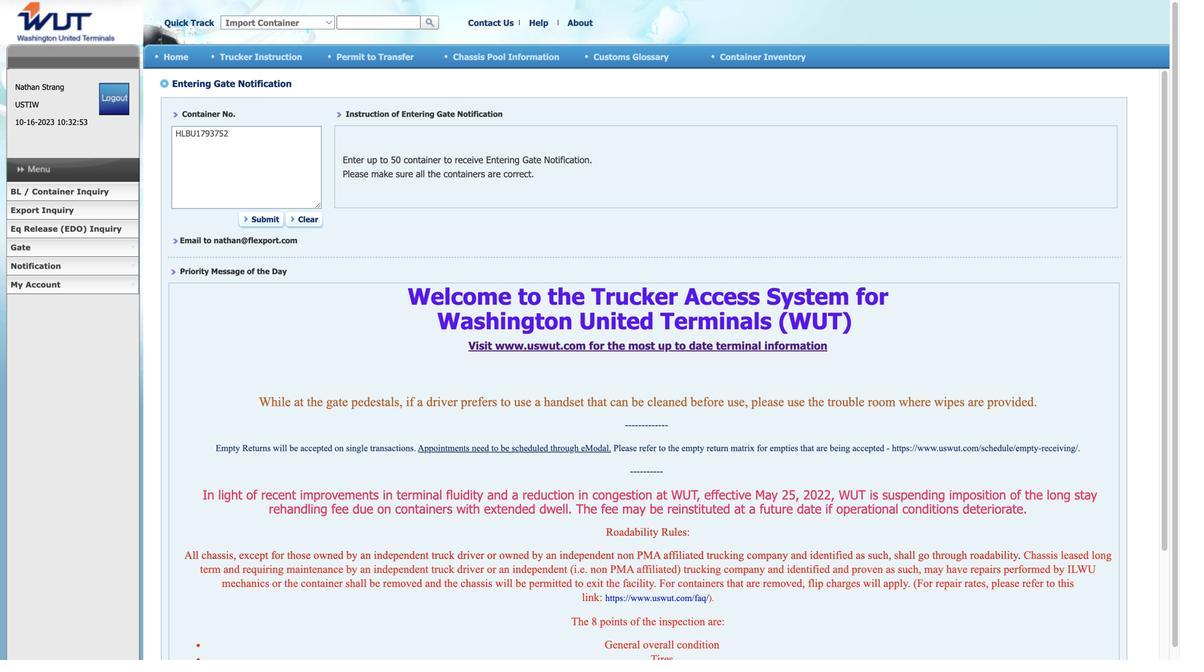Task type: locate. For each thing, give the bounding box(es) containing it.
10-
[[15, 117, 26, 127]]

inquiry inside bl / container inquiry link
[[77, 187, 109, 196]]

container inventory
[[720, 51, 806, 62]]

glossary
[[632, 51, 669, 62]]

home
[[164, 51, 188, 62]]

2023
[[38, 117, 55, 127]]

notification
[[11, 261, 61, 271]]

gate
[[11, 243, 31, 252]]

inquiry right the (edo)
[[90, 224, 122, 234]]

eq
[[11, 224, 21, 234]]

my
[[11, 280, 23, 289]]

container left the 'inventory'
[[720, 51, 761, 62]]

export inquiry
[[11, 205, 74, 215]]

quick track
[[164, 17, 214, 28]]

inquiry
[[77, 187, 109, 196], [42, 205, 74, 215], [90, 224, 122, 234]]

0 horizontal spatial container
[[32, 187, 74, 196]]

container up export inquiry
[[32, 187, 74, 196]]

quick
[[164, 17, 188, 28]]

to
[[367, 51, 376, 62]]

2 vertical spatial inquiry
[[90, 224, 122, 234]]

bl / container inquiry link
[[6, 183, 139, 201]]

inquiry inside export inquiry link
[[42, 205, 74, 215]]

1 vertical spatial inquiry
[[42, 205, 74, 215]]

container
[[720, 51, 761, 62], [32, 187, 74, 196]]

export
[[11, 205, 39, 215]]

inquiry up export inquiry link
[[77, 187, 109, 196]]

chassis
[[453, 51, 485, 62]]

notification link
[[6, 257, 139, 276]]

us
[[503, 17, 514, 28]]

0 vertical spatial inquiry
[[77, 187, 109, 196]]

about
[[568, 17, 593, 28]]

nathan strang
[[15, 82, 64, 92]]

chassis pool information
[[453, 51, 559, 62]]

bl
[[11, 187, 21, 196]]

inquiry down 'bl / container inquiry'
[[42, 205, 74, 215]]

help link
[[529, 17, 548, 28]]

eq release (edo) inquiry link
[[6, 220, 139, 238]]

inquiry inside eq release (edo) inquiry link
[[90, 224, 122, 234]]

/
[[24, 187, 29, 196]]

login image
[[99, 83, 129, 115]]

None text field
[[336, 15, 421, 30]]

1 horizontal spatial container
[[720, 51, 761, 62]]

contact us
[[468, 17, 514, 28]]



Task type: describe. For each thing, give the bounding box(es) containing it.
nathan
[[15, 82, 40, 92]]

permit
[[336, 51, 365, 62]]

1 vertical spatial container
[[32, 187, 74, 196]]

export inquiry link
[[6, 201, 139, 220]]

inquiry for (edo)
[[90, 224, 122, 234]]

inquiry for container
[[77, 187, 109, 196]]

my account link
[[6, 276, 139, 294]]

pool
[[487, 51, 506, 62]]

0 vertical spatial container
[[720, 51, 761, 62]]

(edo)
[[60, 224, 87, 234]]

eq release (edo) inquiry
[[11, 224, 122, 234]]

customs
[[594, 51, 630, 62]]

track
[[191, 17, 214, 28]]

bl / container inquiry
[[11, 187, 109, 196]]

account
[[26, 280, 60, 289]]

help
[[529, 17, 548, 28]]

10-16-2023 10:32:53
[[15, 117, 88, 127]]

transfer
[[378, 51, 414, 62]]

inventory
[[764, 51, 806, 62]]

16-
[[26, 117, 38, 127]]

release
[[24, 224, 58, 234]]

instruction
[[255, 51, 302, 62]]

information
[[508, 51, 559, 62]]

my account
[[11, 280, 60, 289]]

contact
[[468, 17, 501, 28]]

about link
[[568, 17, 593, 28]]

trucker
[[220, 51, 252, 62]]

trucker instruction
[[220, 51, 302, 62]]

10:32:53
[[57, 117, 88, 127]]

permit to transfer
[[336, 51, 414, 62]]

strang
[[42, 82, 64, 92]]

ustiw
[[15, 100, 39, 109]]

gate link
[[6, 238, 139, 257]]

customs glossary
[[594, 51, 669, 62]]

contact us link
[[468, 17, 514, 28]]



Task type: vqa. For each thing, say whether or not it's contained in the screenshot.
rightmost find
no



